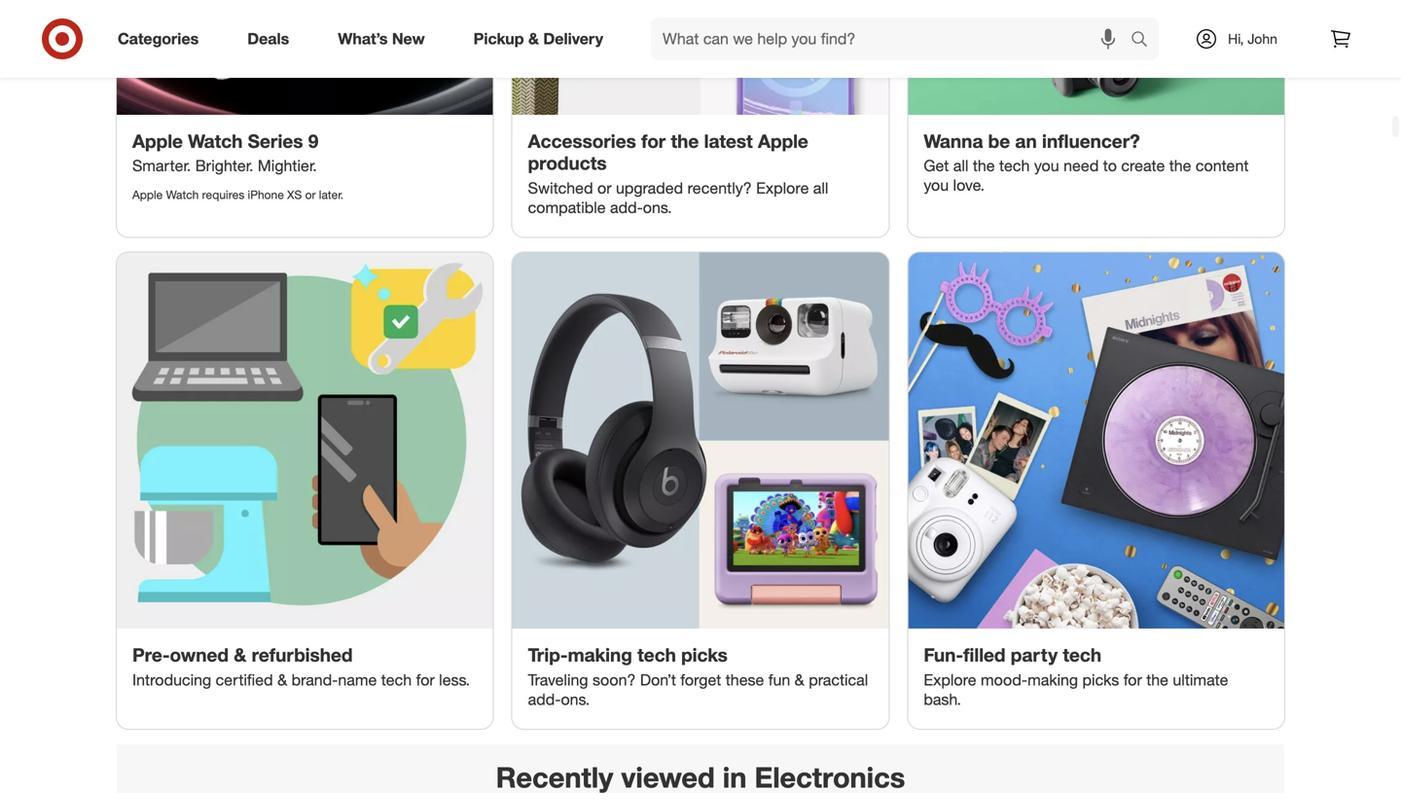 Task type: describe. For each thing, give the bounding box(es) containing it.
pre-
[[132, 644, 170, 666]]

iphone
[[248, 187, 284, 202]]

for inside fun-filled party tech explore mood-making picks for the ultimate bash.
[[1124, 670, 1142, 689]]

delivery
[[543, 29, 603, 48]]

search button
[[1122, 18, 1169, 64]]

latest
[[704, 130, 753, 152]]

john
[[1248, 30, 1278, 47]]

be
[[988, 130, 1010, 152]]

party
[[1011, 644, 1058, 666]]

certified
[[216, 670, 273, 689]]

pickup & delivery link
[[457, 18, 628, 60]]

explore inside accessories for the latest apple products switched or upgraded recently? explore all compatible add-ons.
[[756, 179, 809, 197]]

9
[[308, 130, 319, 152]]

recently?
[[688, 179, 752, 197]]

traveling
[[528, 670, 588, 689]]

apple inside accessories for the latest apple products switched or upgraded recently? explore all compatible add-ons.
[[758, 130, 809, 152]]

refurbished
[[252, 644, 353, 666]]

apple watch series 9 smarter. brighter. mightier.
[[132, 130, 319, 175]]

series
[[248, 130, 303, 152]]

content
[[1196, 156, 1249, 175]]

deals
[[247, 29, 289, 48]]

xs
[[287, 187, 302, 202]]

deals link
[[231, 18, 314, 60]]

ons. inside trip-making tech picks traveling soon? don't forget these fun & practical add-ons.
[[561, 690, 590, 709]]

accessories for the latest apple products switched or upgraded recently? explore all compatible add-ons.
[[528, 130, 829, 217]]

apple for iphone
[[132, 187, 163, 202]]

search
[[1122, 31, 1169, 50]]

switched
[[528, 179, 593, 197]]

mood-
[[981, 670, 1028, 689]]

picks inside fun-filled party tech explore mood-making picks for the ultimate bash.
[[1083, 670, 1119, 689]]

pickup
[[474, 29, 524, 48]]

forget
[[681, 670, 721, 689]]

brighter.
[[195, 156, 253, 175]]

categories
[[118, 29, 199, 48]]

0 horizontal spatial you
[[924, 176, 949, 195]]

wanna
[[924, 130, 983, 152]]

watch for requires
[[166, 187, 199, 202]]

& inside "link"
[[528, 29, 539, 48]]

owned
[[170, 644, 229, 666]]

apple watch requires iphone xs or later.
[[132, 187, 344, 202]]

get
[[924, 156, 949, 175]]

add- inside accessories for the latest apple products switched or upgraded recently? explore all compatible add-ons.
[[610, 198, 643, 217]]

what's new
[[338, 29, 425, 48]]

or inside accessories for the latest apple products switched or upgraded recently? explore all compatible add-ons.
[[598, 179, 612, 197]]

for inside the 'pre-owned & refurbished introducing certified & brand-name tech for less.'
[[416, 670, 435, 689]]

to
[[1103, 156, 1117, 175]]

soon?
[[593, 670, 636, 689]]

mightier.
[[258, 156, 317, 175]]

wanna be an influencer? get all the tech you need to create the content you love.
[[924, 130, 1249, 195]]

watch for series
[[188, 130, 243, 152]]

tech inside trip-making tech picks traveling soon? don't forget these fun & practical add-ons.
[[638, 644, 676, 666]]

hi, john
[[1228, 30, 1278, 47]]

picks inside trip-making tech picks traveling soon? don't forget these fun & practical add-ons.
[[681, 644, 728, 666]]

all inside accessories for the latest apple products switched or upgraded recently? explore all compatible add-ons.
[[813, 179, 829, 197]]

the inside accessories for the latest apple products switched or upgraded recently? explore all compatible add-ons.
[[671, 130, 699, 152]]

compatible
[[528, 198, 606, 217]]

0 horizontal spatial or
[[305, 187, 316, 202]]

pickup & delivery
[[474, 29, 603, 48]]

need
[[1064, 156, 1099, 175]]

the right create
[[1170, 156, 1192, 175]]



Task type: vqa. For each thing, say whether or not it's contained in the screenshot.


Task type: locate. For each thing, give the bounding box(es) containing it.
an
[[1015, 130, 1037, 152]]

0 vertical spatial all
[[953, 156, 969, 175]]

0 vertical spatial picks
[[681, 644, 728, 666]]

add- down the upgraded
[[610, 198, 643, 217]]

the left latest
[[671, 130, 699, 152]]

for up the upgraded
[[641, 130, 666, 152]]

1 horizontal spatial or
[[598, 179, 612, 197]]

watch down smarter.
[[166, 187, 199, 202]]

tech inside the 'pre-owned & refurbished introducing certified & brand-name tech for less.'
[[381, 670, 412, 689]]

explore
[[756, 179, 809, 197], [924, 670, 977, 689]]

the inside fun-filled party tech explore mood-making picks for the ultimate bash.
[[1147, 670, 1169, 689]]

later.
[[319, 187, 344, 202]]

love.
[[953, 176, 985, 195]]

apple right latest
[[758, 130, 809, 152]]

tech inside fun-filled party tech explore mood-making picks for the ultimate bash.
[[1063, 644, 1102, 666]]

all inside wanna be an influencer? get all the tech you need to create the content you love.
[[953, 156, 969, 175]]

making down party at the bottom right of page
[[1028, 670, 1078, 689]]

1 horizontal spatial add-
[[610, 198, 643, 217]]

1 vertical spatial ons.
[[561, 690, 590, 709]]

1 vertical spatial watch
[[166, 187, 199, 202]]

1 horizontal spatial explore
[[924, 670, 977, 689]]

what's new link
[[321, 18, 449, 60]]

you
[[1034, 156, 1059, 175], [924, 176, 949, 195]]

apple
[[132, 130, 183, 152], [758, 130, 809, 152], [132, 187, 163, 202]]

or right xs
[[305, 187, 316, 202]]

less.
[[439, 670, 470, 689]]

watch inside 'apple watch series 9 smarter. brighter. mightier.'
[[188, 130, 243, 152]]

bash.
[[924, 690, 961, 709]]

you down 'get'
[[924, 176, 949, 195]]

making inside fun-filled party tech explore mood-making picks for the ultimate bash.
[[1028, 670, 1078, 689]]

apple inside 'apple watch series 9 smarter. brighter. mightier.'
[[132, 130, 183, 152]]

what's
[[338, 29, 388, 48]]

add- inside trip-making tech picks traveling soon? don't forget these fun & practical add-ons.
[[528, 690, 561, 709]]

tech right "name"
[[381, 670, 412, 689]]

upgraded
[[616, 179, 683, 197]]

new
[[392, 29, 425, 48]]

apple for 9
[[132, 130, 183, 152]]

0 horizontal spatial making
[[568, 644, 632, 666]]

ultimate
[[1173, 670, 1229, 689]]

apple down smarter.
[[132, 187, 163, 202]]

the up love.
[[973, 156, 995, 175]]

ons.
[[643, 198, 672, 217], [561, 690, 590, 709]]

categories link
[[101, 18, 223, 60]]

tech
[[1000, 156, 1030, 175], [638, 644, 676, 666], [1063, 644, 1102, 666], [381, 670, 412, 689]]

for inside accessories for the latest apple products switched or upgraded recently? explore all compatible add-ons.
[[641, 130, 666, 152]]

picks right "mood-"
[[1083, 670, 1119, 689]]

these
[[726, 670, 764, 689]]

0 vertical spatial ons.
[[643, 198, 672, 217]]

1 horizontal spatial picks
[[1083, 670, 1119, 689]]

& right fun
[[795, 670, 805, 689]]

0 vertical spatial making
[[568, 644, 632, 666]]

carousel region
[[117, 744, 1285, 793]]

watch
[[188, 130, 243, 152], [166, 187, 199, 202]]

0 horizontal spatial for
[[416, 670, 435, 689]]

& right pickup at left
[[528, 29, 539, 48]]

trip-making tech picks traveling soon? don't forget these fun & practical add-ons.
[[528, 644, 868, 709]]

add- down traveling
[[528, 690, 561, 709]]

0 horizontal spatial picks
[[681, 644, 728, 666]]

create
[[1122, 156, 1165, 175]]

all
[[953, 156, 969, 175], [813, 179, 829, 197]]

tech right party at the bottom right of page
[[1063, 644, 1102, 666]]

explore right recently?
[[756, 179, 809, 197]]

requires
[[202, 187, 244, 202]]

1 horizontal spatial for
[[641, 130, 666, 152]]

name
[[338, 670, 377, 689]]

&
[[528, 29, 539, 48], [234, 644, 247, 666], [277, 670, 287, 689], [795, 670, 805, 689]]

ons. inside accessories for the latest apple products switched or upgraded recently? explore all compatible add-ons.
[[643, 198, 672, 217]]

smarter.
[[132, 156, 191, 175]]

making up soon?
[[568, 644, 632, 666]]

What can we help you find? suggestions appear below search field
[[651, 18, 1136, 60]]

for
[[641, 130, 666, 152], [416, 670, 435, 689], [1124, 670, 1142, 689]]

or
[[598, 179, 612, 197], [305, 187, 316, 202]]

fun-
[[924, 644, 964, 666]]

apple up smarter.
[[132, 130, 183, 152]]

0 horizontal spatial add-
[[528, 690, 561, 709]]

0 vertical spatial explore
[[756, 179, 809, 197]]

add-
[[610, 198, 643, 217], [528, 690, 561, 709]]

ons. down traveling
[[561, 690, 590, 709]]

1 horizontal spatial you
[[1034, 156, 1059, 175]]

you down an
[[1034, 156, 1059, 175]]

2 horizontal spatial for
[[1124, 670, 1142, 689]]

0 horizontal spatial all
[[813, 179, 829, 197]]

tech up don't
[[638, 644, 676, 666]]

explore inside fun-filled party tech explore mood-making picks for the ultimate bash.
[[924, 670, 977, 689]]

the
[[671, 130, 699, 152], [973, 156, 995, 175], [1170, 156, 1192, 175], [1147, 670, 1169, 689]]

for left ultimate
[[1124, 670, 1142, 689]]

influencer?
[[1042, 130, 1140, 152]]

making inside trip-making tech picks traveling soon? don't forget these fun & practical add-ons.
[[568, 644, 632, 666]]

ons. down the upgraded
[[643, 198, 672, 217]]

1 horizontal spatial making
[[1028, 670, 1078, 689]]

fun
[[769, 670, 790, 689]]

0 horizontal spatial ons.
[[561, 690, 590, 709]]

pre-owned & refurbished introducing certified & brand-name tech for less.
[[132, 644, 470, 689]]

& down refurbished
[[277, 670, 287, 689]]

hi,
[[1228, 30, 1244, 47]]

don't
[[640, 670, 676, 689]]

products
[[528, 152, 607, 174]]

picks up the 'forget' on the bottom
[[681, 644, 728, 666]]

0 vertical spatial watch
[[188, 130, 243, 152]]

& inside trip-making tech picks traveling soon? don't forget these fun & practical add-ons.
[[795, 670, 805, 689]]

explore up bash.
[[924, 670, 977, 689]]

fun-filled party tech explore mood-making picks for the ultimate bash.
[[924, 644, 1229, 709]]

1 horizontal spatial all
[[953, 156, 969, 175]]

trip-
[[528, 644, 568, 666]]

accessories
[[528, 130, 636, 152]]

1 vertical spatial picks
[[1083, 670, 1119, 689]]

for left less.
[[416, 670, 435, 689]]

brand-
[[292, 670, 338, 689]]

the left ultimate
[[1147, 670, 1169, 689]]

& up certified
[[234, 644, 247, 666]]

filled
[[964, 644, 1006, 666]]

tech down an
[[1000, 156, 1030, 175]]

0 horizontal spatial explore
[[756, 179, 809, 197]]

practical
[[809, 670, 868, 689]]

0 vertical spatial add-
[[610, 198, 643, 217]]

1 horizontal spatial ons.
[[643, 198, 672, 217]]

tech inside wanna be an influencer? get all the tech you need to create the content you love.
[[1000, 156, 1030, 175]]

1 vertical spatial explore
[[924, 670, 977, 689]]

introducing
[[132, 670, 211, 689]]

1 vertical spatial add-
[[528, 690, 561, 709]]

making
[[568, 644, 632, 666], [1028, 670, 1078, 689]]

watch up brighter.
[[188, 130, 243, 152]]

1 vertical spatial making
[[1028, 670, 1078, 689]]

picks
[[681, 644, 728, 666], [1083, 670, 1119, 689]]

or up the compatible
[[598, 179, 612, 197]]

1 vertical spatial all
[[813, 179, 829, 197]]



